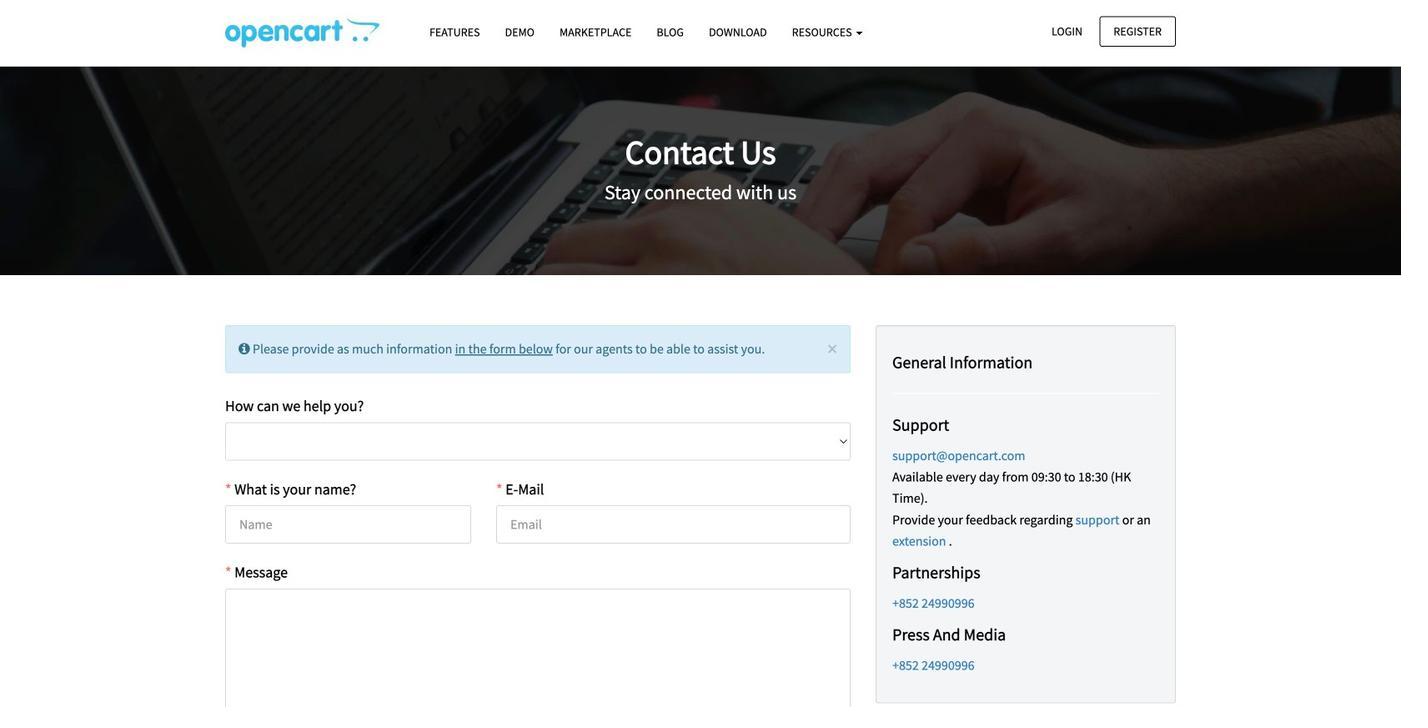 Task type: vqa. For each thing, say whether or not it's contained in the screenshot.
paypal fee / commision opencart extension IMAGE
no



Task type: locate. For each thing, give the bounding box(es) containing it.
Email text field
[[496, 506, 851, 544]]

Name text field
[[225, 506, 471, 544]]

None text field
[[225, 589, 851, 707]]

info circle image
[[239, 342, 250, 356]]

opencart - contact image
[[225, 18, 379, 48]]



